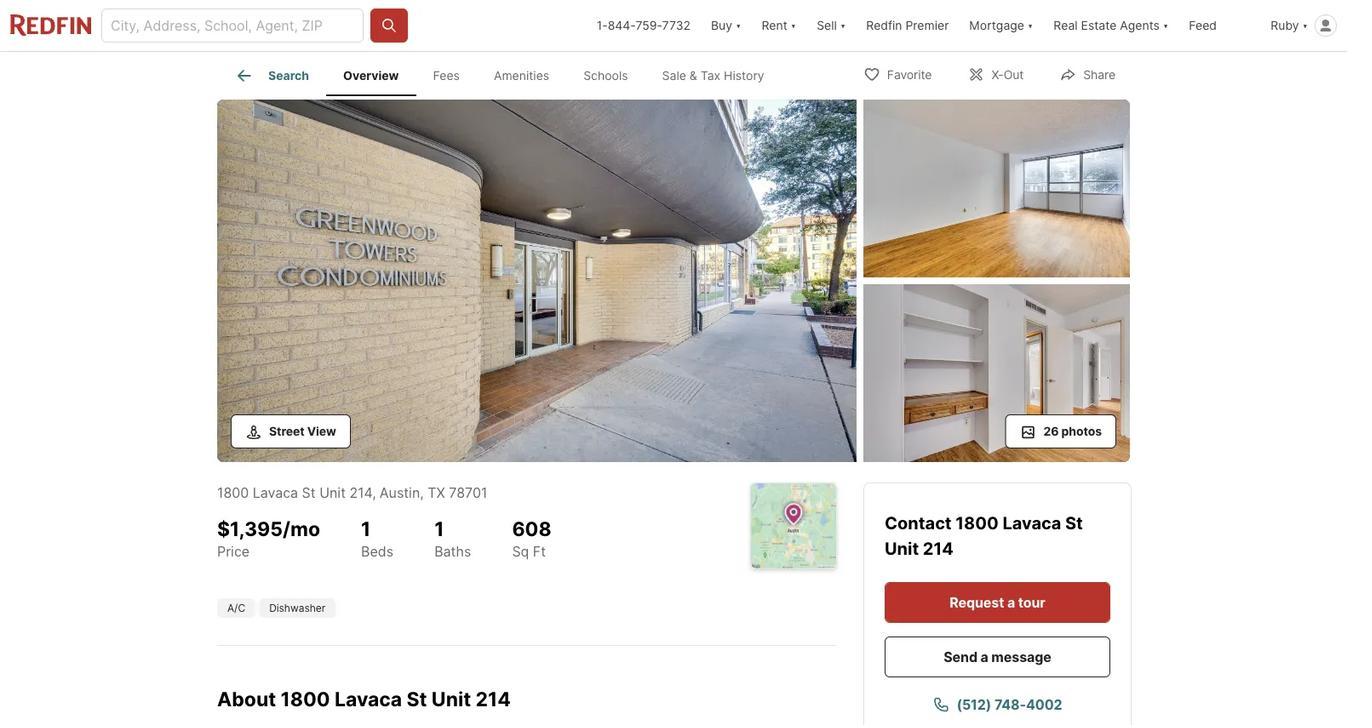 Task type: describe. For each thing, give the bounding box(es) containing it.
beds
[[361, 543, 394, 560]]

1 beds
[[361, 517, 394, 560]]

ruby
[[1271, 18, 1299, 33]]

rent ▾
[[762, 18, 796, 33]]

/mo
[[283, 517, 320, 541]]

608 sq ft
[[512, 517, 551, 560]]

view
[[307, 424, 336, 439]]

a/c
[[227, 602, 245, 614]]

a for send
[[981, 649, 988, 665]]

mortgage ▾
[[969, 18, 1033, 33]]

buy ▾ button
[[711, 0, 741, 51]]

78701
[[449, 485, 487, 501]]

sell ▾ button
[[817, 0, 846, 51]]

redfin premier
[[866, 18, 949, 33]]

estate
[[1081, 18, 1117, 33]]

share button
[[1045, 57, 1130, 92]]

unit for 1800 lavaca st unit 214
[[885, 539, 919, 559]]

2 , from the left
[[420, 485, 424, 501]]

26 photos button
[[1005, 415, 1116, 449]]

overview tab
[[326, 55, 416, 96]]

lavaca for 1800 lavaca st unit 214 , austin , tx 78701
[[253, 485, 298, 501]]

schools tab
[[566, 55, 645, 96]]

(512) 748-4002
[[957, 697, 1062, 713]]

real estate agents ▾ link
[[1054, 0, 1169, 51]]

schools
[[583, 68, 628, 83]]

1-844-759-7732
[[597, 18, 691, 33]]

buy
[[711, 18, 732, 33]]

26
[[1044, 424, 1059, 439]]

send a message
[[944, 649, 1051, 665]]

redfin
[[866, 18, 902, 33]]

mortgage
[[969, 18, 1024, 33]]

submit search image
[[381, 17, 398, 34]]

ft
[[533, 543, 546, 560]]

overview
[[343, 68, 399, 83]]

street
[[269, 424, 304, 439]]

1800 lavaca st unit 214 , austin , tx 78701
[[217, 485, 487, 501]]

feed
[[1189, 18, 1217, 33]]

x-out
[[992, 68, 1024, 82]]

amenities
[[494, 68, 549, 83]]

214 for 1800 lavaca st unit 214 , austin , tx 78701
[[350, 485, 372, 501]]

City, Address, School, Agent, ZIP search field
[[101, 9, 364, 43]]

ruby ▾
[[1271, 18, 1308, 33]]

1 horizontal spatial 214
[[476, 687, 511, 711]]

$1,395 /mo price
[[217, 517, 320, 560]]

rent ▾ button
[[762, 0, 796, 51]]

message
[[991, 649, 1051, 665]]

748-
[[994, 697, 1026, 713]]

1 , from the left
[[372, 485, 376, 501]]

1-844-759-7732 link
[[597, 18, 691, 33]]

premier
[[906, 18, 949, 33]]

real estate agents ▾ button
[[1043, 0, 1179, 51]]

1 for 1 beds
[[361, 517, 371, 541]]

amenities tab
[[477, 55, 566, 96]]

1800 for 1800 lavaca st unit 214 , austin , tx 78701
[[217, 485, 249, 501]]

tab list containing search
[[217, 52, 795, 96]]

sq
[[512, 543, 529, 560]]

photos
[[1062, 424, 1102, 439]]

contact
[[885, 513, 956, 534]]

send
[[944, 649, 978, 665]]

favorite button
[[849, 57, 946, 92]]

1 horizontal spatial 1800
[[281, 687, 330, 711]]

unit for 1800 lavaca st unit 214 , austin , tx 78701
[[319, 485, 346, 501]]

x-out button
[[953, 57, 1038, 92]]

request a tour button
[[885, 582, 1110, 623]]

1 horizontal spatial lavaca
[[335, 687, 402, 711]]

tax
[[701, 68, 720, 83]]

austin
[[380, 485, 420, 501]]

sell ▾
[[817, 18, 846, 33]]

fees
[[433, 68, 460, 83]]

2 vertical spatial st
[[407, 687, 427, 711]]

search
[[268, 68, 309, 83]]



Task type: locate. For each thing, give the bounding box(es) containing it.
price
[[217, 543, 250, 560]]

a left tour
[[1007, 594, 1015, 611]]

759-
[[636, 18, 662, 33]]

2 vertical spatial lavaca
[[335, 687, 402, 711]]

redfin premier button
[[856, 0, 959, 51]]

214 inside '1800 lavaca st unit 214'
[[923, 539, 954, 559]]

tab list
[[217, 52, 795, 96]]

▾ right mortgage
[[1028, 18, 1033, 33]]

real
[[1054, 18, 1078, 33]]

4002
[[1026, 697, 1062, 713]]

▾ right "agents"
[[1163, 18, 1169, 33]]

2 horizontal spatial 1800
[[956, 513, 999, 534]]

request
[[950, 594, 1004, 611]]

1800
[[217, 485, 249, 501], [956, 513, 999, 534], [281, 687, 330, 711]]

tour
[[1018, 594, 1045, 611]]

7732
[[662, 18, 691, 33]]

0 horizontal spatial lavaca
[[253, 485, 298, 501]]

mortgage ▾ button
[[959, 0, 1043, 51]]

fees tab
[[416, 55, 477, 96]]

214
[[350, 485, 372, 501], [923, 539, 954, 559], [476, 687, 511, 711]]

0 vertical spatial unit
[[319, 485, 346, 501]]

1 up "baths"
[[434, 517, 444, 541]]

844-
[[608, 18, 636, 33]]

1 ▾ from the left
[[736, 18, 741, 33]]

1800 lavaca st unit 214
[[885, 513, 1083, 559]]

1 vertical spatial a
[[981, 649, 988, 665]]

a inside button
[[1007, 594, 1015, 611]]

out
[[1004, 68, 1024, 82]]

2 vertical spatial unit
[[432, 687, 471, 711]]

▾ inside "dropdown button"
[[1163, 18, 1169, 33]]

(512)
[[957, 697, 991, 713]]

1800 up request
[[956, 513, 999, 534]]

buy ▾
[[711, 18, 741, 33]]

2 1 from the left
[[434, 517, 444, 541]]

1 horizontal spatial unit
[[432, 687, 471, 711]]

lavaca
[[253, 485, 298, 501], [1003, 513, 1061, 534], [335, 687, 402, 711]]

1800 up "$1,395"
[[217, 485, 249, 501]]

sale
[[662, 68, 686, 83]]

map entry image
[[751, 484, 836, 569]]

a
[[1007, 594, 1015, 611], [981, 649, 988, 665]]

1 inside the 1 baths
[[434, 517, 444, 541]]

0 vertical spatial a
[[1007, 594, 1015, 611]]

0 vertical spatial 1800
[[217, 485, 249, 501]]

▾ right buy
[[736, 18, 741, 33]]

sale & tax history
[[662, 68, 764, 83]]

1 1 from the left
[[361, 517, 371, 541]]

request a tour
[[950, 594, 1045, 611]]

▾ for ruby ▾
[[1302, 18, 1308, 33]]

2 horizontal spatial lavaca
[[1003, 513, 1061, 534]]

0 horizontal spatial unit
[[319, 485, 346, 501]]

dishwasher
[[269, 602, 326, 614]]

0 vertical spatial lavaca
[[253, 485, 298, 501]]

rent
[[762, 18, 787, 33]]

x-
[[992, 68, 1004, 82]]

about 1800 lavaca st unit 214
[[217, 687, 511, 711]]

1 horizontal spatial 1
[[434, 517, 444, 541]]

street view
[[269, 424, 336, 439]]

agents
[[1120, 18, 1160, 33]]

0 vertical spatial st
[[302, 485, 316, 501]]

1 vertical spatial 214
[[923, 539, 954, 559]]

1 inside 1 beds
[[361, 517, 371, 541]]

baths
[[434, 543, 471, 560]]

▾ for buy ▾
[[736, 18, 741, 33]]

1 horizontal spatial ,
[[420, 485, 424, 501]]

search link
[[234, 66, 309, 86]]

▾ for mortgage ▾
[[1028, 18, 1033, 33]]

st for 1800 lavaca st unit 214
[[1065, 513, 1083, 534]]

1800 right about
[[281, 687, 330, 711]]

2 horizontal spatial 214
[[923, 539, 954, 559]]

about
[[217, 687, 276, 711]]

1 up beds
[[361, 517, 371, 541]]

0 horizontal spatial ,
[[372, 485, 376, 501]]

share
[[1083, 68, 1116, 82]]

0 horizontal spatial 1
[[361, 517, 371, 541]]

608
[[512, 517, 551, 541]]

image image
[[217, 100, 857, 462], [863, 100, 1130, 278], [863, 284, 1130, 462]]

1
[[361, 517, 371, 541], [434, 517, 444, 541]]

1 horizontal spatial st
[[407, 687, 427, 711]]

1 for 1 baths
[[434, 517, 444, 541]]

real estate agents ▾
[[1054, 18, 1169, 33]]

street view button
[[231, 415, 351, 449]]

send a message button
[[885, 637, 1110, 678]]

(512) 748-4002 link
[[885, 685, 1110, 726]]

unit
[[319, 485, 346, 501], [885, 539, 919, 559], [432, 687, 471, 711]]

2 horizontal spatial unit
[[885, 539, 919, 559]]

▾ right ruby
[[1302, 18, 1308, 33]]

(512) 748-4002 button
[[885, 685, 1110, 726]]

tx
[[428, 485, 445, 501]]

lavaca for 1800 lavaca st unit 214
[[1003, 513, 1061, 534]]

▾
[[736, 18, 741, 33], [791, 18, 796, 33], [840, 18, 846, 33], [1028, 18, 1033, 33], [1163, 18, 1169, 33], [1302, 18, 1308, 33]]

unit inside '1800 lavaca st unit 214'
[[885, 539, 919, 559]]

0 horizontal spatial a
[[981, 649, 988, 665]]

, left austin
[[372, 485, 376, 501]]

26 photos
[[1044, 424, 1102, 439]]

$1,395
[[217, 517, 283, 541]]

▾ for rent ▾
[[791, 18, 796, 33]]

a inside 'button'
[[981, 649, 988, 665]]

1 vertical spatial 1800
[[956, 513, 999, 534]]

history
[[724, 68, 764, 83]]

a for request
[[1007, 594, 1015, 611]]

1 baths
[[434, 517, 471, 560]]

6 ▾ from the left
[[1302, 18, 1308, 33]]

0 horizontal spatial 214
[[350, 485, 372, 501]]

sell ▾ button
[[807, 0, 856, 51]]

&
[[690, 68, 697, 83]]

0 horizontal spatial 1800
[[217, 485, 249, 501]]

3 ▾ from the left
[[840, 18, 846, 33]]

1 vertical spatial unit
[[885, 539, 919, 559]]

sell
[[817, 18, 837, 33]]

st inside '1800 lavaca st unit 214'
[[1065, 513, 1083, 534]]

2 vertical spatial 1800
[[281, 687, 330, 711]]

1 vertical spatial lavaca
[[1003, 513, 1061, 534]]

2 vertical spatial 214
[[476, 687, 511, 711]]

▾ for sell ▾
[[840, 18, 846, 33]]

sale & tax history tab
[[645, 55, 781, 96]]

2 horizontal spatial st
[[1065, 513, 1083, 534]]

st for 1800 lavaca st unit 214 , austin , tx 78701
[[302, 485, 316, 501]]

1800 inside '1800 lavaca st unit 214'
[[956, 513, 999, 534]]

buy ▾ button
[[701, 0, 751, 51]]

▾ right the "rent"
[[791, 18, 796, 33]]

1 vertical spatial st
[[1065, 513, 1083, 534]]

mortgage ▾ button
[[969, 0, 1033, 51]]

0 horizontal spatial st
[[302, 485, 316, 501]]

2 ▾ from the left
[[791, 18, 796, 33]]

214 for 1800 lavaca st unit 214
[[923, 539, 954, 559]]

4 ▾ from the left
[[1028, 18, 1033, 33]]

0 vertical spatial 214
[[350, 485, 372, 501]]

▾ right sell
[[840, 18, 846, 33]]

favorite
[[887, 68, 932, 82]]

lavaca inside '1800 lavaca st unit 214'
[[1003, 513, 1061, 534]]

,
[[372, 485, 376, 501], [420, 485, 424, 501]]

1-
[[597, 18, 608, 33]]

a right send at the bottom
[[981, 649, 988, 665]]

5 ▾ from the left
[[1163, 18, 1169, 33]]

st
[[302, 485, 316, 501], [1065, 513, 1083, 534], [407, 687, 427, 711]]

rent ▾ button
[[751, 0, 807, 51]]

1800 for 1800 lavaca st unit 214
[[956, 513, 999, 534]]

, left tx
[[420, 485, 424, 501]]

feed button
[[1179, 0, 1261, 51]]

1 horizontal spatial a
[[1007, 594, 1015, 611]]



Task type: vqa. For each thing, say whether or not it's contained in the screenshot.
All 7 on the top left
no



